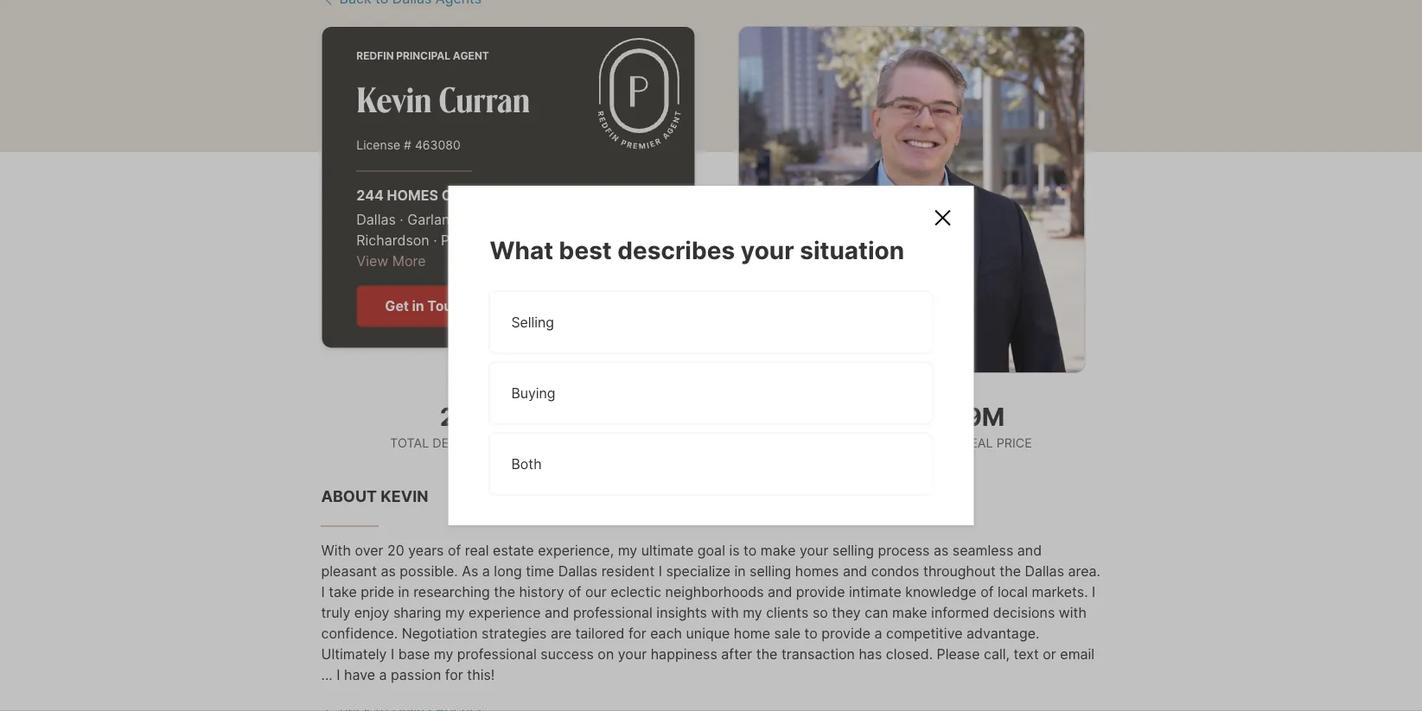 Task type: vqa. For each thing, say whether or not it's contained in the screenshot.
rating 4.9 out of 5 element
no



Task type: describe. For each thing, give the bounding box(es) containing it.
has
[[859, 646, 882, 663]]

so
[[813, 605, 828, 621]]

$102m deal volume
[[677, 402, 765, 450]]

(214) 225-6046 link
[[538, 287, 642, 304]]

my up "resident"
[[618, 542, 637, 559]]

and up clients
[[768, 584, 792, 601]]

situation
[[800, 236, 904, 265]]

· up the "richardson"
[[400, 211, 404, 228]]

volume
[[713, 435, 765, 450]]

selling
[[511, 314, 554, 331]]

what
[[490, 236, 553, 265]]

clients
[[766, 605, 809, 621]]

0 vertical spatial a
[[482, 563, 490, 580]]

text
[[1014, 646, 1039, 663]]

and up intimate
[[843, 563, 867, 580]]

irving
[[546, 211, 582, 228]]

redfin inside 244 total deals at redfin
[[495, 435, 539, 450]]

in inside get in touch button
[[412, 298, 424, 315]]

my down negotiation
[[434, 646, 453, 663]]

unique
[[686, 625, 730, 642]]

pride
[[361, 584, 394, 601]]

informed
[[931, 605, 989, 621]]

1 vertical spatial for
[[445, 667, 463, 684]]

pleasant
[[321, 563, 377, 580]]

please
[[937, 646, 980, 663]]

passion
[[391, 667, 441, 684]]

or
[[1043, 646, 1056, 663]]

with over 20 years of real estate experience, my ultimate goal is to make your selling process as seamless and pleasant as possible.  as a long time dallas resident i specialize in selling homes and condos throughout the dallas area. i take pride in researching the history of our eclectic neighborhoods and provide intimate knowledge of local markets. i truly enjoy sharing my experience and professional insights with my clients so they can make informed decisions with confidence. negotiation strategies are tailored for each unique home sale to provide a competitive advantage. ultimately i base my professional success on your happiness after the transaction has closed. please call, text or email ... i have a passion for this!
[[321, 542, 1100, 684]]

agent
[[453, 49, 489, 62]]

i down area.
[[1092, 584, 1096, 601]]

specialize
[[666, 563, 730, 580]]

i down ultimate
[[659, 563, 662, 580]]

· left irving
[[538, 211, 542, 228]]

...
[[321, 667, 333, 684]]

20
[[387, 542, 404, 559]]

0 horizontal spatial selling
[[750, 563, 791, 580]]

in:
[[501, 187, 519, 204]]

get
[[385, 298, 409, 315]]

dallas inside "dallas · garland · carrollton · irving · richardson · plano ·"
[[356, 211, 396, 228]]

463080
[[415, 137, 460, 152]]

kevin curran
[[356, 77, 530, 121]]

get in touch
[[385, 298, 469, 315]]

experience
[[469, 605, 541, 621]]

estate
[[493, 542, 534, 559]]

homes
[[387, 187, 438, 204]]

tailored
[[575, 625, 625, 642]]

over
[[355, 542, 383, 559]]

happiness
[[651, 646, 717, 663]]

neighborhoods
[[665, 584, 764, 601]]

1 horizontal spatial make
[[892, 605, 927, 621]]

what best describes your situation
[[490, 236, 904, 265]]

0 vertical spatial for
[[628, 625, 646, 642]]

$1.9m
[[931, 402, 1005, 432]]

1 horizontal spatial of
[[568, 584, 581, 601]]

experience,
[[538, 542, 614, 559]]

1 vertical spatial kevin
[[381, 487, 428, 506]]

principal
[[396, 49, 450, 62]]

225-
[[575, 287, 607, 304]]

your inside dialog
[[741, 236, 794, 265]]

this!
[[467, 667, 495, 684]]

0 vertical spatial provide
[[796, 584, 845, 601]]

my up home at the right of page
[[743, 605, 762, 621]]

seamless
[[953, 542, 1013, 559]]

garland
[[407, 211, 458, 228]]

about
[[321, 487, 377, 506]]

best
[[559, 236, 612, 265]]

touch
[[427, 298, 469, 315]]

0 vertical spatial selling
[[832, 542, 874, 559]]

· up plano
[[462, 211, 466, 228]]

decisions
[[993, 605, 1055, 621]]

plano
[[441, 232, 477, 249]]

1 horizontal spatial to
[[804, 625, 818, 642]]

closed
[[441, 187, 498, 204]]

resident
[[601, 563, 655, 580]]

long
[[494, 563, 522, 580]]

…
[[485, 232, 496, 249]]

on
[[598, 646, 614, 663]]

244  homes closed in:
[[356, 187, 519, 204]]

curran
[[439, 77, 530, 121]]

as
[[462, 563, 478, 580]]

and up are
[[545, 605, 569, 621]]

they
[[832, 605, 861, 621]]

0 vertical spatial the
[[1000, 563, 1021, 580]]

throughout
[[923, 563, 996, 580]]

highest
[[903, 435, 958, 450]]

researching
[[413, 584, 490, 601]]

negotiation
[[402, 625, 478, 642]]

goal
[[698, 542, 725, 559]]

sharing
[[393, 605, 441, 621]]

0 horizontal spatial a
[[379, 667, 387, 684]]

base
[[398, 646, 430, 663]]

i right ...
[[337, 667, 340, 684]]

2 horizontal spatial a
[[874, 625, 882, 642]]

1 vertical spatial provide
[[822, 625, 871, 642]]

0 horizontal spatial of
[[448, 542, 461, 559]]



Task type: locate. For each thing, give the bounding box(es) containing it.
2 vertical spatial your
[[618, 646, 647, 663]]

take
[[329, 584, 357, 601]]

years
[[408, 542, 444, 559]]

the down home at the right of page
[[756, 646, 778, 663]]

provide
[[796, 584, 845, 601], [822, 625, 871, 642]]

0 horizontal spatial with
[[711, 605, 739, 621]]

1 horizontal spatial dallas
[[558, 563, 597, 580]]

truly
[[321, 605, 350, 621]]

dallas up the "richardson"
[[356, 211, 396, 228]]

with down neighborhoods
[[711, 605, 739, 621]]

244 for 244 total deals at redfin
[[440, 402, 489, 432]]

competitive
[[886, 625, 963, 642]]

0 vertical spatial make
[[761, 542, 796, 559]]

insights
[[656, 605, 707, 621]]

make
[[761, 542, 796, 559], [892, 605, 927, 621]]

2 horizontal spatial of
[[980, 584, 994, 601]]

ultimate
[[641, 542, 694, 559]]

2 horizontal spatial your
[[800, 542, 829, 559]]

with
[[321, 542, 351, 559]]

1 horizontal spatial for
[[628, 625, 646, 642]]

each
[[650, 625, 682, 642]]

244 for 244  homes closed in:
[[356, 187, 384, 204]]

condos
[[871, 563, 919, 580]]

history
[[519, 584, 564, 601]]

possible.
[[400, 563, 458, 580]]

carrollton
[[470, 211, 534, 228]]

your right on
[[618, 646, 647, 663]]

0 vertical spatial as
[[934, 542, 949, 559]]

after
[[721, 646, 752, 663]]

1 with from the left
[[711, 605, 739, 621]]

1 horizontal spatial your
[[741, 236, 794, 265]]

0 vertical spatial in
[[412, 298, 424, 315]]

can
[[865, 605, 888, 621]]

dallas up markets.
[[1025, 563, 1064, 580]]

0 vertical spatial your
[[741, 236, 794, 265]]

dallas down "experience,"
[[558, 563, 597, 580]]

redfin
[[356, 49, 394, 62], [495, 435, 539, 450]]

(214) 225-6046
[[538, 287, 642, 304]]

0 vertical spatial 244
[[356, 187, 384, 204]]

closed.
[[886, 646, 933, 663]]

markets.
[[1032, 584, 1088, 601]]

ultimately
[[321, 646, 387, 663]]

my down the researching
[[445, 605, 465, 621]]

make up competitive
[[892, 605, 927, 621]]

provide down they
[[822, 625, 871, 642]]

244 left the homes
[[356, 187, 384, 204]]

email
[[1060, 646, 1095, 663]]

home
[[734, 625, 770, 642]]

0 vertical spatial kevin
[[356, 77, 432, 121]]

my
[[618, 542, 637, 559], [445, 605, 465, 621], [743, 605, 762, 621], [434, 646, 453, 663]]

0 horizontal spatial professional
[[457, 646, 537, 663]]

is
[[729, 542, 740, 559]]

knowledge
[[905, 584, 977, 601]]

6046
[[607, 287, 642, 304]]

0 vertical spatial to
[[744, 542, 757, 559]]

1 horizontal spatial 244
[[440, 402, 489, 432]]

deal inside $102m deal volume
[[677, 435, 709, 450]]

2 with from the left
[[1059, 605, 1087, 621]]

1 vertical spatial to
[[804, 625, 818, 642]]

i left "base"
[[391, 646, 394, 663]]

kevin up #
[[356, 77, 432, 121]]

and
[[1017, 542, 1042, 559], [843, 563, 867, 580], [768, 584, 792, 601], [545, 605, 569, 621]]

$1.9m highest deal price
[[903, 402, 1032, 450]]

are
[[551, 625, 571, 642]]

0 horizontal spatial make
[[761, 542, 796, 559]]

deal inside the $1.9m highest deal price
[[961, 435, 993, 450]]

of left 'local'
[[980, 584, 994, 601]]

kevin
[[356, 77, 432, 121], [381, 487, 428, 506]]

0 horizontal spatial to
[[744, 542, 757, 559]]

i
[[659, 563, 662, 580], [321, 584, 325, 601], [1092, 584, 1096, 601], [391, 646, 394, 663], [337, 667, 340, 684]]

call,
[[984, 646, 1010, 663]]

1 horizontal spatial the
[[756, 646, 778, 663]]

total
[[390, 435, 429, 450]]

as down 20
[[381, 563, 396, 580]]

professional up tailored
[[573, 605, 653, 621]]

in down the is
[[734, 563, 746, 580]]

1 vertical spatial as
[[381, 563, 396, 580]]

advantage.
[[967, 625, 1039, 642]]

as up throughout on the right bottom of page
[[934, 542, 949, 559]]

1 vertical spatial your
[[800, 542, 829, 559]]

1 vertical spatial in
[[734, 563, 746, 580]]

1 vertical spatial 244
[[440, 402, 489, 432]]

to up transaction
[[804, 625, 818, 642]]

redfin up both
[[495, 435, 539, 450]]

deal down $102m
[[677, 435, 709, 450]]

0 horizontal spatial deal
[[677, 435, 709, 450]]

2 vertical spatial a
[[379, 667, 387, 684]]

· right irving
[[586, 211, 590, 228]]

kevin down total
[[381, 487, 428, 506]]

selling button
[[490, 292, 932, 353]]

1 deal from the left
[[677, 435, 709, 450]]

0 horizontal spatial 244
[[356, 187, 384, 204]]

your up 'homes'
[[800, 542, 829, 559]]

professional up this!
[[457, 646, 537, 663]]

for
[[628, 625, 646, 642], [445, 667, 463, 684]]

1 horizontal spatial as
[[934, 542, 949, 559]]

with down markets.
[[1059, 605, 1087, 621]]

1 vertical spatial professional
[[457, 646, 537, 663]]

selling up clients
[[750, 563, 791, 580]]

1 horizontal spatial selling
[[832, 542, 874, 559]]

of
[[448, 542, 461, 559], [568, 584, 581, 601], [980, 584, 994, 601]]

of left real
[[448, 542, 461, 559]]

have
[[344, 667, 375, 684]]

· right plano
[[481, 232, 485, 249]]

1 vertical spatial selling
[[750, 563, 791, 580]]

your left situation
[[741, 236, 794, 265]]

1 horizontal spatial in
[[412, 298, 424, 315]]

both
[[511, 456, 542, 472]]

confidence.
[[321, 625, 398, 642]]

redfin left principal
[[356, 49, 394, 62]]

for left this!
[[445, 667, 463, 684]]

to right the is
[[744, 542, 757, 559]]

price
[[996, 435, 1032, 450]]

kevin curran, redfin principal agent image
[[738, 26, 1085, 373]]

0 horizontal spatial for
[[445, 667, 463, 684]]

license # 463080
[[356, 137, 460, 152]]

0 vertical spatial professional
[[573, 605, 653, 621]]

244 total deals at redfin
[[390, 402, 539, 450]]

time
[[526, 563, 554, 580]]

2 horizontal spatial dallas
[[1025, 563, 1064, 580]]

0 horizontal spatial as
[[381, 563, 396, 580]]

license
[[356, 137, 400, 152]]

1 horizontal spatial deal
[[961, 435, 993, 450]]

2 deal from the left
[[961, 435, 993, 450]]

0 vertical spatial redfin
[[356, 49, 394, 62]]

what best describes your situation dialog
[[448, 186, 974, 526]]

buying
[[511, 385, 555, 402]]

0 horizontal spatial in
[[398, 584, 409, 601]]

1 vertical spatial a
[[874, 625, 882, 642]]

provide up so
[[796, 584, 845, 601]]

a right "have" on the bottom left
[[379, 667, 387, 684]]

1 vertical spatial the
[[494, 584, 515, 601]]

1 horizontal spatial a
[[482, 563, 490, 580]]

2 horizontal spatial in
[[734, 563, 746, 580]]

the up 'local'
[[1000, 563, 1021, 580]]

as
[[934, 542, 949, 559], [381, 563, 396, 580]]

· down garland
[[433, 232, 437, 249]]

professional
[[573, 605, 653, 621], [457, 646, 537, 663]]

our
[[585, 584, 607, 601]]

0 horizontal spatial the
[[494, 584, 515, 601]]

0 horizontal spatial dallas
[[356, 211, 396, 228]]

1 vertical spatial redfin
[[495, 435, 539, 450]]

1 horizontal spatial with
[[1059, 605, 1087, 621]]

enjoy
[[354, 605, 389, 621]]

244
[[356, 187, 384, 204], [440, 402, 489, 432]]

1 horizontal spatial professional
[[573, 605, 653, 621]]

in up sharing at left
[[398, 584, 409, 601]]

the up experience
[[494, 584, 515, 601]]

in right get
[[412, 298, 424, 315]]

a right as
[[482, 563, 490, 580]]

make right the is
[[761, 542, 796, 559]]

selling up 'homes'
[[832, 542, 874, 559]]

2 vertical spatial in
[[398, 584, 409, 601]]

2 vertical spatial the
[[756, 646, 778, 663]]

dallas · garland · carrollton · irving · richardson · plano ·
[[356, 211, 590, 249]]

deal down "$1.9m"
[[961, 435, 993, 450]]

process
[[878, 542, 930, 559]]

1 horizontal spatial redfin
[[495, 435, 539, 450]]

0 horizontal spatial redfin
[[356, 49, 394, 62]]

0 horizontal spatial your
[[618, 646, 647, 663]]

sale
[[774, 625, 801, 642]]

buying button
[[490, 363, 932, 424]]

1 vertical spatial make
[[892, 605, 927, 621]]

dallas
[[356, 211, 396, 228], [558, 563, 597, 580], [1025, 563, 1064, 580]]

both button
[[490, 434, 932, 495]]

2 horizontal spatial the
[[1000, 563, 1021, 580]]

at
[[476, 435, 491, 450]]

for left the each
[[628, 625, 646, 642]]

and up 'local'
[[1017, 542, 1042, 559]]

a down can
[[874, 625, 882, 642]]

of left our at the left
[[568, 584, 581, 601]]

richardson
[[356, 232, 429, 249]]

intimate
[[849, 584, 901, 601]]

area.
[[1068, 563, 1100, 580]]

about kevin
[[321, 487, 428, 506]]

homes
[[795, 563, 839, 580]]

get in touch button
[[356, 286, 497, 327]]

to
[[744, 542, 757, 559], [804, 625, 818, 642]]

244 up deals in the bottom of the page
[[440, 402, 489, 432]]

i left take
[[321, 584, 325, 601]]

eclectic
[[611, 584, 661, 601]]

244 inside 244 total deals at redfin
[[440, 402, 489, 432]]



